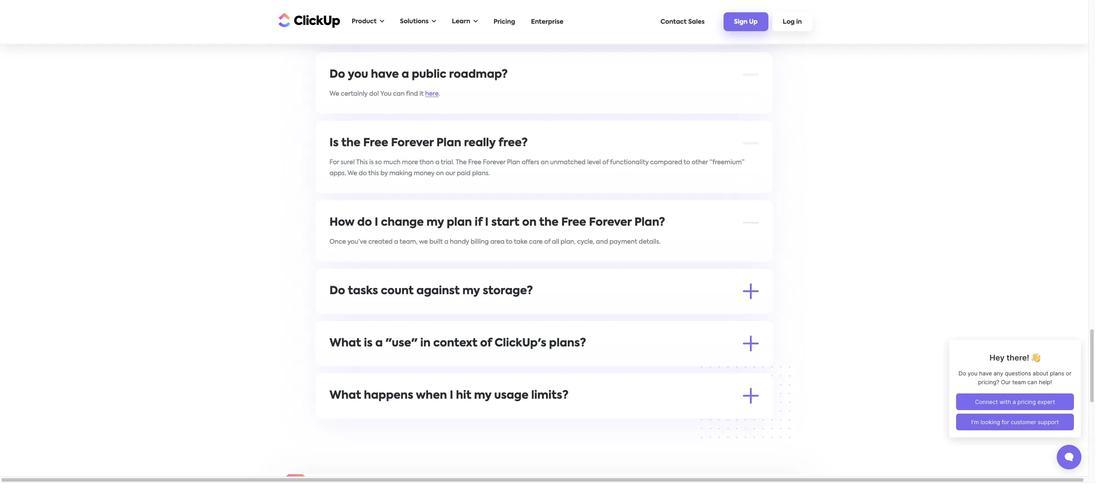 Task type: vqa. For each thing, say whether or not it's contained in the screenshot.
the ClickUp,
yes



Task type: describe. For each thing, give the bounding box(es) containing it.
roadmap?
[[449, 69, 508, 80]]

how
[[330, 217, 355, 228]]

by
[[381, 170, 388, 177]]

of up features,
[[481, 338, 492, 349]]

solutions
[[400, 18, 429, 25]]

all
[[552, 239, 559, 245]]

2 horizontal spatial that
[[452, 308, 466, 314]]

new
[[373, 382, 385, 388]]

my for storage?
[[463, 286, 480, 297]]

can inside "uses" are intended as a demonstration of paid plan features, allowing you to explore their value for your workflows. uses are cumulative throughout a workspace and they do not reset or count down. when you reach a use limit, you won't lose any data, but you won't be able to edit or create new items with that feature. you can find a breakdown which features have usage limits
[[472, 382, 484, 388]]

usage inside "uses" are intended as a demonstration of paid plan features, allowing you to explore their value for your workflows. uses are cumulative throughout a workspace and they do not reset or count down. when you reach a use limit, you won't lose any data, but you won't be able to edit or create new items with that feature. you can find a breakdown which features have usage limits
[[603, 382, 621, 388]]

1 vertical spatial usage
[[495, 391, 529, 402]]

plans?
[[550, 338, 587, 349]]

2 horizontal spatial and
[[596, 239, 608, 245]]

at
[[394, 11, 400, 17]]

breakdown
[[504, 382, 539, 388]]

storage?
[[483, 286, 533, 297]]

their
[[590, 360, 604, 366]]

do inside for sure! this is so much more than a trial. the free forever plan offers an unmatched level of functionality compared to other "freemium" apps. we do this by making money on our paid plans.
[[359, 170, 367, 177]]

"uses"
[[330, 360, 349, 366]]

end
[[576, 11, 588, 17]]

in inside log in link
[[796, 19, 802, 25]]

allowing
[[518, 360, 544, 366]]

downgrade
[[713, 11, 749, 17]]

do for do you have a public roadmap?
[[330, 69, 346, 80]]

as inside "uses" are intended as a demonstration of paid plan features, allowing you to explore their value for your workflows. uses are cumulative throughout a workspace and they do not reset or count down. when you reach a use limit, you won't lose any data, but you won't be able to edit or create new items with that feature. you can find a breakdown which features have usage limits
[[391, 360, 398, 366]]

until
[[550, 11, 563, 17]]

offers
[[522, 159, 540, 166]]

contact
[[661, 19, 687, 25]]

here
[[426, 91, 439, 97]]

you'll
[[330, 412, 345, 418]]

start
[[492, 217, 520, 228]]

if
[[475, 217, 483, 228]]

this
[[357, 159, 368, 166]]

let
[[457, 412, 465, 418]]

still
[[347, 412, 357, 418]]

you up contact
[[670, 11, 680, 17]]

they
[[420, 371, 434, 377]]

is inside you'll still be able to use clickup, and we'll let you know as soon as a limit is reached. we're happy to provide a grace period to find the plan that works for you!
[[549, 412, 554, 418]]

0 horizontal spatial or
[[343, 382, 350, 388]]

the
[[456, 159, 467, 166]]

unless
[[650, 11, 668, 17]]

limits
[[623, 382, 639, 388]]

the inside you're free to cancel at anytime! when you do, your current plan will last until the end of your billing cycle, unless you choose to downgrade immediately.
[[564, 11, 574, 17]]

0 horizontal spatial can
[[393, 91, 405, 97]]

forever for i
[[589, 217, 632, 228]]

forever for than
[[483, 159, 506, 166]]

able inside "uses" are intended as a demonstration of paid plan features, allowing you to explore their value for your workflows. uses are cumulative throughout a workspace and they do not reset or count down. when you reach a use limit, you won't lose any data, but you won't be able to edit or create new items with that feature. you can find a breakdown which features have usage limits
[[732, 371, 745, 377]]

any
[[649, 371, 660, 377]]

have inside "uses" are intended as a demonstration of paid plan features, allowing you to explore their value for your workflows. uses are cumulative throughout a workspace and they do not reset or count down. when you reach a use limit, you won't lose any data, but you won't be able to edit or create new items with that feature. you can find a breakdown which features have usage limits
[[586, 382, 601, 388]]

plan inside for sure! this is so much more than a trial. the free forever plan offers an unmatched level of functionality compared to other "freemium" apps. we do this by making money on our paid plans.
[[507, 159, 521, 166]]

care
[[529, 239, 543, 245]]

created
[[369, 239, 393, 245]]

log in link
[[772, 12, 813, 31]]

a left public
[[402, 69, 409, 80]]

cancel
[[372, 11, 392, 17]]

clickup image
[[276, 12, 340, 28]]

uses
[[681, 360, 695, 366]]

your right do,
[[473, 11, 486, 17]]

compared
[[651, 159, 683, 166]]

items
[[387, 382, 404, 388]]

our
[[446, 170, 456, 177]]

apps.
[[330, 170, 346, 177]]

team's
[[502, 308, 522, 314]]

feature.
[[434, 382, 458, 388]]

happy
[[602, 412, 621, 418]]

reset
[[457, 371, 472, 377]]

of inside you're free to cancel at anytime! when you do, your current plan will last until the end of your billing cycle, unless you choose to downgrade immediately.
[[589, 11, 595, 17]]

free?
[[499, 138, 528, 149]]

enterprise link
[[527, 14, 568, 29]]

0 horizontal spatial have
[[371, 69, 399, 80]]

your right end
[[597, 11, 610, 17]]

money
[[414, 170, 435, 177]]

of inside for sure! this is so much more than a trial. the free forever plan offers an unmatched level of functionality compared to other "freemium" apps. we do this by making money on our paid plans.
[[603, 159, 609, 166]]

free for much
[[469, 159, 482, 166]]

choose
[[682, 11, 704, 17]]

"freemium"
[[710, 159, 745, 166]]

use inside you'll still be able to use clickup, and we'll let you know as soon as a limit is reached. we're happy to provide a grace period to find the plan that works for you!
[[391, 412, 401, 418]]

able inside you'll still be able to use clickup, and we'll let you know as soon as a limit is reached. we're happy to provide a grace period to find the plan that works for you!
[[368, 412, 381, 418]]

sign up
[[734, 19, 758, 25]]

0 horizontal spatial are
[[351, 360, 361, 366]]

1 horizontal spatial on
[[523, 217, 537, 228]]

what is a "use" in context of clickup's plans?
[[330, 338, 587, 349]]

limit,
[[588, 371, 603, 377]]

demonstration
[[405, 360, 451, 366]]

a down down.
[[499, 382, 503, 388]]

throughout
[[330, 371, 364, 377]]

more
[[402, 159, 418, 166]]

with
[[405, 382, 418, 388]]

reached.
[[555, 412, 582, 418]]

1 horizontal spatial or
[[473, 371, 480, 377]]

area
[[491, 239, 505, 245]]

once
[[330, 239, 346, 245]]

on inside for sure! this is so much more than a trial. the free forever plan offers an unmatched level of functionality compared to other "freemium" apps. we do this by making money on our paid plans.
[[436, 170, 444, 177]]

what for what happens when i hit my usage limits?
[[330, 391, 362, 402]]

learn button
[[448, 13, 482, 31]]

paid inside for sure! this is so much more than a trial. the free forever plan offers an unmatched level of functionality compared to other "freemium" apps. we do this by making money on our paid plans.
[[457, 170, 471, 177]]

0 horizontal spatial i
[[375, 217, 379, 228]]

a up features
[[571, 371, 575, 377]]

1 horizontal spatial i
[[450, 391, 454, 402]]

a right "built" at the left
[[445, 239, 449, 245]]

0 horizontal spatial plan
[[437, 138, 462, 149]]

the inside you'll still be able to use clickup, and we'll let you know as soon as a limit is reached. we're happy to provide a grace period to find the plan that works for you!
[[723, 412, 733, 418]]

which
[[540, 382, 558, 388]]

2 horizontal spatial are
[[696, 360, 706, 366]]

for sure! this is so much more than a trial. the free forever plan offers an unmatched level of functionality compared to other "freemium" apps. we do this by making money on our paid plans.
[[330, 159, 745, 177]]

level
[[588, 159, 601, 166]]

do,
[[462, 11, 471, 17]]

sales
[[688, 19, 705, 25]]

use inside "uses" are intended as a demonstration of paid plan features, allowing you to explore their value for your workflows. uses are cumulative throughout a workspace and they do not reset or count down. when you reach a use limit, you won't lose any data, but you won't be able to edit or create new items with that feature. you can find a breakdown which features have usage limits
[[576, 371, 587, 377]]

2 won't from the left
[[704, 371, 721, 377]]

you inside you'll still be able to use clickup, and we'll let you know as soon as a limit is reached. we're happy to provide a grace period to find the plan that works for you!
[[466, 412, 477, 418]]

contact sales
[[661, 19, 705, 25]]

pricing link
[[489, 14, 520, 29]]

happens
[[364, 391, 414, 402]]

1 vertical spatial do
[[358, 217, 372, 228]]

your inside "uses" are intended as a demonstration of paid plan features, allowing you to explore their value for your workflows. uses are cumulative throughout a workspace and they do not reset or count down. when you reach a use limit, you won't lose any data, but you won't be able to edit or create new items with that feature. you can find a breakdown which features have usage limits
[[633, 360, 646, 366]]

a up intended
[[376, 338, 383, 349]]

you're
[[330, 11, 348, 17]]

when inside you're free to cancel at anytime! when you do, your current plan will last until the end of your billing cycle, unless you choose to downgrade immediately.
[[430, 11, 448, 17]]

works
[[344, 423, 362, 429]]

0 horizontal spatial in
[[421, 338, 431, 349]]

last
[[537, 11, 548, 17]]

billing inside you're free to cancel at anytime! when you do, your current plan will last until the end of your billing cycle, unless you choose to downgrade immediately.
[[611, 11, 629, 17]]

you down value
[[604, 371, 615, 377]]

contact sales button
[[656, 14, 709, 29]]

sure!
[[341, 159, 355, 166]]



Task type: locate. For each thing, give the bounding box(es) containing it.
1 vertical spatial when
[[520, 371, 538, 377]]

the left end
[[564, 11, 574, 17]]

count down features,
[[481, 371, 499, 377]]

use left the clickup,
[[391, 412, 401, 418]]

we
[[330, 91, 340, 97], [348, 170, 358, 177]]

0 vertical spatial paid
[[457, 170, 471, 177]]

0 horizontal spatial able
[[368, 412, 381, 418]]

immediately.
[[330, 22, 369, 28]]

plan inside you'll still be able to use clickup, and we'll let you know as soon as a limit is reached. we're happy to provide a grace period to find the plan that works for you!
[[735, 412, 748, 418]]

data,
[[662, 371, 678, 377]]

of left all
[[545, 239, 551, 245]]

be right still
[[358, 412, 366, 418]]

we inside for sure! this is so much more than a trial. the free forever plan offers an unmatched level of functionality compared to other "freemium" apps. we do this by making money on our paid plans.
[[348, 170, 358, 177]]

when
[[430, 11, 448, 17], [520, 371, 538, 377]]

0 vertical spatial find
[[406, 91, 418, 97]]

1 vertical spatial for
[[364, 423, 372, 429]]

find inside you'll still be able to use clickup, and we'll let you know as soon as a limit is reached. we're happy to provide a grace period to find the plan that works for you!
[[710, 412, 722, 418]]

1 horizontal spatial we
[[348, 170, 358, 177]]

use down explore
[[576, 371, 587, 377]]

"uses" are intended as a demonstration of paid plan features, allowing you to explore their value for your workflows. uses are cumulative throughout a workspace and they do not reset or count down. when you reach a use limit, you won't lose any data, but you won't be able to edit or create new items with that feature. you can find a breakdown which features have usage limits
[[330, 360, 753, 388]]

usage down breakdown
[[495, 391, 529, 402]]

forever inside for sure! this is so much more than a trial. the free forever plan offers an unmatched level of functionality compared to other "freemium" apps. we do this by making money on our paid plans.
[[483, 159, 506, 166]]

0 horizontal spatial when
[[430, 11, 448, 17]]

cycle,
[[631, 11, 648, 17], [578, 239, 595, 245]]

0 vertical spatial cycle,
[[631, 11, 648, 17]]

provide
[[631, 412, 654, 418]]

you up reach
[[545, 360, 556, 366]]

1 vertical spatial able
[[368, 412, 381, 418]]

do left not
[[435, 371, 443, 377]]

0 vertical spatial what
[[330, 338, 362, 349]]

plan up trial.
[[437, 138, 462, 149]]

learn
[[452, 18, 470, 25]]

what up "uses"
[[330, 338, 362, 349]]

0 horizontal spatial use
[[391, 412, 401, 418]]

you
[[449, 11, 460, 17], [670, 11, 680, 17], [348, 69, 369, 80], [545, 360, 556, 366], [539, 371, 550, 377], [604, 371, 615, 377], [691, 371, 702, 377], [466, 412, 477, 418]]

workflows.
[[648, 360, 680, 366]]

0 vertical spatial able
[[732, 371, 745, 377]]

for inside you'll still be able to use clickup, and we'll let you know as soon as a limit is reached. we're happy to provide a grace period to find the plan that works for you!
[[364, 423, 372, 429]]

hit
[[456, 391, 472, 402]]

i
[[375, 217, 379, 228], [485, 217, 489, 228], [450, 391, 454, 402]]

are left only
[[395, 308, 405, 314]]

find inside "uses" are intended as a demonstration of paid plan features, allowing you to explore their value for your workflows. uses are cumulative throughout a workspace and they do not reset or count down. when you reach a use limit, you won't lose any data, but you won't be able to edit or create new items with that feature. you can find a breakdown which features have usage limits
[[485, 382, 497, 388]]

your right affect
[[487, 308, 501, 314]]

2 vertical spatial find
[[710, 412, 722, 418]]

able down cumulative
[[732, 371, 745, 377]]

0 horizontal spatial won't
[[617, 371, 634, 377]]

a inside for sure! this is so much more than a trial. the free forever plan offers an unmatched level of functionality compared to other "freemium" apps. we do this by making money on our paid plans.
[[436, 159, 440, 166]]

that inside "uses" are intended as a demonstration of paid plan features, allowing you to explore their value for your workflows. uses are cumulative throughout a workspace and they do not reset or count down. when you reach a use limit, you won't lose any data, but you won't be able to edit or create new items with that feature. you can find a breakdown which features have usage limits
[[420, 382, 433, 388]]

0 vertical spatial do
[[330, 69, 346, 80]]

1 horizontal spatial you
[[459, 382, 471, 388]]

2 vertical spatial that
[[330, 423, 343, 429]]

than
[[420, 159, 434, 166]]

i left hit
[[450, 391, 454, 402]]

0 horizontal spatial that
[[330, 423, 343, 429]]

0 horizontal spatial billing
[[471, 239, 489, 245]]

won't up limits
[[617, 371, 634, 377]]

and up with
[[407, 371, 419, 377]]

and inside "uses" are intended as a demonstration of paid plan features, allowing you to explore their value for your workflows. uses are cumulative throughout a workspace and they do not reset or count down. when you reach a use limit, you won't lose any data, but you won't be able to edit or create new items with that feature. you can find a breakdown which features have usage limits
[[407, 371, 419, 377]]

we
[[419, 239, 428, 245]]

1 horizontal spatial usage
[[603, 382, 621, 388]]

billing left area
[[471, 239, 489, 245]]

find down features,
[[485, 382, 497, 388]]

free up plans.
[[469, 159, 482, 166]]

is right limit
[[549, 412, 554, 418]]

team,
[[400, 239, 418, 245]]

2 horizontal spatial free
[[562, 217, 587, 228]]

0 horizontal spatial we
[[330, 91, 340, 97]]

find right "period"
[[710, 412, 722, 418]]

won't down cumulative
[[704, 371, 721, 377]]

for right value
[[623, 360, 631, 366]]

you
[[381, 91, 392, 97], [459, 382, 471, 388]]

edit
[[330, 382, 342, 388]]

you right let
[[466, 412, 477, 418]]

0 horizontal spatial as
[[391, 360, 398, 366]]

can left it
[[393, 91, 405, 97]]

in
[[796, 19, 802, 25], [421, 338, 431, 349]]

cycle, inside you're free to cancel at anytime! when you do, your current plan will last until the end of your billing cycle, unless you choose to downgrade immediately.
[[631, 11, 648, 17]]

use
[[576, 371, 587, 377], [391, 412, 401, 418]]

what for what is a "use" in context of clickup's plans?
[[330, 338, 362, 349]]

1 horizontal spatial forever
[[483, 159, 506, 166]]

a left the team,
[[394, 239, 399, 245]]

1 do from the top
[[330, 69, 346, 80]]

unmatched
[[551, 159, 586, 166]]

a left trial.
[[436, 159, 440, 166]]

1 horizontal spatial and
[[429, 412, 441, 418]]

free up so
[[364, 138, 389, 149]]

plan inside "uses" are intended as a demonstration of paid plan features, allowing you to explore their value for your workflows. uses are cumulative throughout a workspace and they do not reset or count down. when you reach a use limit, you won't lose any data, but you won't be able to edit or create new items with that feature. you can find a breakdown which features have usage limits
[[475, 360, 489, 366]]

paid up reset
[[460, 360, 474, 366]]

1 vertical spatial on
[[523, 217, 537, 228]]

"use"
[[386, 338, 418, 349]]

1 vertical spatial we
[[348, 170, 358, 177]]

plan
[[437, 138, 462, 149], [507, 159, 521, 166]]

1 vertical spatial billing
[[471, 239, 489, 245]]

on left our at the top left of page
[[436, 170, 444, 177]]

0 vertical spatial count
[[381, 286, 414, 297]]

built
[[430, 239, 443, 245]]

1 what from the top
[[330, 338, 362, 349]]

a left limit
[[529, 412, 533, 418]]

on up care
[[523, 217, 537, 228]]

1 vertical spatial cycle,
[[578, 239, 595, 245]]

this
[[369, 170, 379, 177]]

of inside "uses" are intended as a demonstration of paid plan features, allowing you to explore their value for your workflows. uses are cumulative throughout a workspace and they do not reset or count down. when you reach a use limit, you won't lose any data, but you won't be able to edit or create new items with that feature. you can find a breakdown which features have usage limits
[[452, 360, 458, 366]]

explore
[[566, 360, 588, 366]]

that
[[452, 308, 466, 314], [420, 382, 433, 388], [330, 423, 343, 429]]

really
[[464, 138, 496, 149]]

0 horizontal spatial you
[[381, 91, 392, 97]]

my up affect
[[463, 286, 480, 297]]

0 horizontal spatial and
[[407, 371, 419, 377]]

in right log at the right of the page
[[796, 19, 802, 25]]

current
[[487, 11, 509, 17]]

0 vertical spatial free
[[364, 138, 389, 149]]

do up the 'certainly'
[[330, 69, 346, 80]]

clickup's
[[495, 338, 547, 349]]

when down allowing
[[520, 371, 538, 377]]

have up we certainly do! you can find it here .
[[371, 69, 399, 80]]

0 horizontal spatial free
[[364, 138, 389, 149]]

it
[[420, 91, 424, 97]]

to inside for sure! this is so much more than a trial. the free forever plan offers an unmatched level of functionality compared to other "freemium" apps. we do this by making money on our paid plans.
[[684, 159, 691, 166]]

count up attachments
[[381, 286, 414, 297]]

soon
[[505, 412, 519, 418]]

clickup,
[[402, 412, 427, 418]]

2 horizontal spatial find
[[710, 412, 722, 418]]

as right soon in the left of the page
[[521, 412, 527, 418]]

my
[[427, 217, 444, 228], [463, 286, 480, 297], [474, 391, 492, 402]]

you!
[[373, 423, 386, 429]]

2 vertical spatial is
[[549, 412, 554, 418]]

1 horizontal spatial find
[[485, 382, 497, 388]]

is
[[370, 159, 374, 166], [364, 338, 373, 349], [549, 412, 554, 418]]

for inside "uses" are intended as a demonstration of paid plan features, allowing you to explore their value for your workflows. uses are cumulative throughout a workspace and they do not reset or count down. when you reach a use limit, you won't lose any data, but you won't be able to edit or create new items with that feature. you can find a breakdown which features have usage limits
[[623, 360, 631, 366]]

do for do tasks count against my storage?
[[330, 286, 346, 297]]

do tasks count against my storage?
[[330, 286, 533, 297]]

0 vertical spatial forever
[[391, 138, 434, 149]]

is
[[330, 138, 339, 149]]

0 horizontal spatial cycle,
[[578, 239, 595, 245]]

plan,
[[561, 239, 576, 245]]

i right if
[[485, 217, 489, 228]]

are up the throughout
[[351, 360, 361, 366]]

log
[[783, 19, 795, 25]]

you right but
[[691, 371, 702, 377]]

that inside you'll still be able to use clickup, and we'll let you know as soon as a limit is reached. we're happy to provide a grace period to find the plan that works for you!
[[330, 423, 343, 429]]

be down cumulative
[[722, 371, 730, 377]]

1 vertical spatial forever
[[483, 159, 506, 166]]

handy
[[450, 239, 470, 245]]

once you've created a team, we built a handy billing area to take care of all plan, cycle, and payment details.
[[330, 239, 661, 245]]

count
[[381, 286, 414, 297], [481, 371, 499, 377]]

1 horizontal spatial cycle,
[[631, 11, 648, 17]]

up
[[749, 19, 758, 25]]

2 what from the top
[[330, 391, 362, 402]]

workspace
[[371, 371, 405, 377]]

i up created
[[375, 217, 379, 228]]

1 won't from the left
[[617, 371, 634, 377]]

1 vertical spatial paid
[[460, 360, 474, 366]]

0 horizontal spatial be
[[358, 412, 366, 418]]

free for plan
[[562, 217, 587, 228]]

won't
[[617, 371, 634, 377], [704, 371, 721, 377]]

features,
[[490, 360, 517, 366]]

1 vertical spatial be
[[358, 412, 366, 418]]

of right level
[[603, 159, 609, 166]]

plan?
[[635, 217, 666, 228]]

pricing
[[494, 19, 515, 25]]

free inside for sure! this is so much more than a trial. the free forever plan offers an unmatched level of functionality compared to other "freemium" apps. we do this by making money on our paid plans.
[[469, 159, 482, 166]]

1 horizontal spatial can
[[472, 382, 484, 388]]

be inside you'll still be able to use clickup, and we'll let you know as soon as a limit is reached. we're happy to provide a grace period to find the plan that works for you!
[[358, 412, 366, 418]]

0 vertical spatial have
[[371, 69, 399, 80]]

2 horizontal spatial forever
[[589, 217, 632, 228]]

1 horizontal spatial use
[[576, 371, 587, 377]]

cycle, right plan, on the right
[[578, 239, 595, 245]]

0 vertical spatial my
[[427, 217, 444, 228]]

free
[[350, 11, 362, 17]]

no!
[[330, 308, 340, 314]]

1 horizontal spatial for
[[623, 360, 631, 366]]

.
[[439, 91, 441, 97]]

paid inside "uses" are intended as a demonstration of paid plan features, allowing you to explore their value for your workflows. uses are cumulative throughout a workspace and they do not reset or count down. when you reach a use limit, you won't lose any data, but you won't be able to edit or create new items with that feature. you can find a breakdown which features have usage limits
[[460, 360, 474, 366]]

1 vertical spatial is
[[364, 338, 373, 349]]

2 do from the top
[[330, 286, 346, 297]]

0 vertical spatial can
[[393, 91, 405, 97]]

1 vertical spatial that
[[420, 382, 433, 388]]

the up all
[[540, 217, 559, 228]]

1 vertical spatial and
[[407, 371, 419, 377]]

1 horizontal spatial when
[[520, 371, 538, 377]]

we certainly do! you can find it here .
[[330, 91, 441, 97]]

can
[[393, 91, 405, 97], [472, 382, 484, 388]]

1 horizontal spatial plan
[[507, 159, 521, 166]]

1 vertical spatial have
[[586, 382, 601, 388]]

log in
[[783, 19, 802, 25]]

1 vertical spatial free
[[469, 159, 482, 166]]

0 vertical spatial for
[[623, 360, 631, 366]]

making
[[390, 170, 413, 177]]

you inside "uses" are intended as a demonstration of paid plan features, allowing you to explore their value for your workflows. uses are cumulative throughout a workspace and they do not reset or count down. when you reach a use limit, you won't lose any data, but you won't be able to edit or create new items with that feature. you can find a breakdown which features have usage limits
[[459, 382, 471, 388]]

1 horizontal spatial free
[[469, 159, 482, 166]]

1 horizontal spatial have
[[586, 382, 601, 388]]

the left only
[[407, 308, 417, 314]]

a up create at the bottom of page
[[366, 371, 370, 377]]

or right edit
[[343, 382, 350, 388]]

attachments
[[354, 308, 394, 314]]

2 vertical spatial free
[[562, 217, 587, 228]]

2 horizontal spatial i
[[485, 217, 489, 228]]

limit
[[535, 412, 548, 418]]

paid down the
[[457, 170, 471, 177]]

1 vertical spatial my
[[463, 286, 480, 297]]

for
[[330, 159, 339, 166]]

a left grace
[[655, 412, 659, 418]]

of right end
[[589, 11, 595, 17]]

2 vertical spatial do
[[435, 371, 443, 377]]

that down you'll
[[330, 423, 343, 429]]

do up no!
[[330, 286, 346, 297]]

1 vertical spatial in
[[421, 338, 431, 349]]

and inside you'll still be able to use clickup, and we'll let you know as soon as a limit is reached. we're happy to provide a grace period to find the plan that works for you!
[[429, 412, 441, 418]]

plan left offers
[[507, 159, 521, 166]]

create
[[351, 382, 371, 388]]

0 vertical spatial you
[[381, 91, 392, 97]]

1 horizontal spatial count
[[481, 371, 499, 377]]

your up the lose
[[633, 360, 646, 366]]

0 horizontal spatial forever
[[391, 138, 434, 149]]

when right anytime!
[[430, 11, 448, 17]]

find left it
[[406, 91, 418, 97]]

0 vertical spatial is
[[370, 159, 374, 166]]

is up intended
[[364, 338, 373, 349]]

forever up plans.
[[483, 159, 506, 166]]

you down reset
[[459, 382, 471, 388]]

count inside "uses" are intended as a demonstration of paid plan features, allowing you to explore their value for your workflows. uses are cumulative throughout a workspace and they do not reset or count down. when you reach a use limit, you won't lose any data, but you won't be able to edit or create new items with that feature. you can find a breakdown which features have usage limits
[[481, 371, 499, 377]]

as up workspace
[[391, 360, 398, 366]]

you up "which"
[[539, 371, 550, 377]]

2 vertical spatial my
[[474, 391, 492, 402]]

as left soon in the left of the page
[[496, 412, 503, 418]]

plan inside you're free to cancel at anytime! when you do, your current plan will last until the end of your billing cycle, unless you choose to downgrade immediately.
[[511, 11, 524, 17]]

cycle, left unless
[[631, 11, 648, 17]]

have down limit,
[[586, 382, 601, 388]]

and left payment
[[596, 239, 608, 245]]

change
[[381, 217, 424, 228]]

that down they
[[420, 382, 433, 388]]

what
[[330, 338, 362, 349], [330, 391, 362, 402]]

solutions button
[[396, 13, 441, 31]]

that right things
[[452, 308, 466, 314]]

1 horizontal spatial are
[[395, 308, 405, 314]]

0 vertical spatial use
[[576, 371, 587, 377]]

0 vertical spatial do
[[359, 170, 367, 177]]

find
[[406, 91, 418, 97], [485, 382, 497, 388], [710, 412, 722, 418]]

grace
[[661, 412, 679, 418]]

take
[[514, 239, 528, 245]]

usage left limits
[[603, 382, 621, 388]]

0 vertical spatial or
[[473, 371, 480, 377]]

0 horizontal spatial for
[[364, 423, 372, 429]]

my up "built" at the left
[[427, 217, 444, 228]]

we're
[[583, 412, 600, 418]]

do left this
[[359, 170, 367, 177]]

1 vertical spatial or
[[343, 382, 350, 388]]

what down edit
[[330, 391, 362, 402]]

0 vertical spatial and
[[596, 239, 608, 245]]

1 horizontal spatial billing
[[611, 11, 629, 17]]

0 vertical spatial when
[[430, 11, 448, 17]]

is inside for sure! this is so much more than a trial. the free forever plan offers an unmatched level of functionality compared to other "freemium" apps. we do this by making money on our paid plans.
[[370, 159, 374, 166]]

billing left unless
[[611, 11, 629, 17]]

be inside "uses" are intended as a demonstration of paid plan features, allowing you to explore their value for your workflows. uses are cumulative throughout a workspace and they do not reset or count down. when you reach a use limit, you won't lose any data, but you won't be able to edit or create new items with that feature. you can find a breakdown which features have usage limits
[[722, 371, 730, 377]]

do inside "uses" are intended as a demonstration of paid plan features, allowing you to explore their value for your workflows. uses are cumulative throughout a workspace and they do not reset or count down. when you reach a use limit, you won't lose any data, but you won't be able to edit or create new items with that feature. you can find a breakdown which features have usage limits
[[435, 371, 443, 377]]

the right 'is'
[[342, 138, 361, 149]]

do up you've
[[358, 217, 372, 228]]

forever up more on the left top
[[391, 138, 434, 149]]

0 horizontal spatial count
[[381, 286, 414, 297]]

to
[[364, 11, 370, 17], [705, 11, 712, 17], [684, 159, 691, 166], [506, 239, 513, 245], [558, 360, 564, 366], [747, 371, 753, 377], [383, 412, 389, 418], [623, 412, 629, 418], [702, 412, 708, 418]]

you up learn
[[449, 11, 460, 17]]

my for plan
[[427, 217, 444, 228]]

file
[[342, 308, 352, 314]]

a up workspace
[[400, 360, 404, 366]]

we left the 'certainly'
[[330, 91, 340, 97]]

trial.
[[441, 159, 455, 166]]

0 horizontal spatial on
[[436, 170, 444, 177]]

so
[[375, 159, 382, 166]]

we'll
[[442, 412, 455, 418]]

is left so
[[370, 159, 374, 166]]

when inside "uses" are intended as a demonstration of paid plan features, allowing you to explore their value for your workflows. uses are cumulative throughout a workspace and they do not reset or count down. when you reach a use limit, you won't lose any data, but you won't be able to edit or create new items with that feature. you can find a breakdown which features have usage limits
[[520, 371, 538, 377]]

of up not
[[452, 360, 458, 366]]

1 horizontal spatial won't
[[704, 371, 721, 377]]

details.
[[639, 239, 661, 245]]

or right reset
[[473, 371, 480, 377]]

2 horizontal spatial as
[[521, 412, 527, 418]]

you'll still be able to use clickup, and we'll let you know as soon as a limit is reached. we're happy to provide a grace period to find the plan that works for you!
[[330, 412, 748, 429]]

1 vertical spatial count
[[481, 371, 499, 377]]

we down "sure!"
[[348, 170, 358, 177]]

sign up button
[[724, 12, 768, 31]]

able up you!
[[368, 412, 381, 418]]

1 horizontal spatial as
[[496, 412, 503, 418]]

and left we'll in the left of the page
[[429, 412, 441, 418]]

1 horizontal spatial be
[[722, 371, 730, 377]]

in up demonstration
[[421, 338, 431, 349]]

you right do!
[[381, 91, 392, 97]]

you up the 'certainly'
[[348, 69, 369, 80]]



